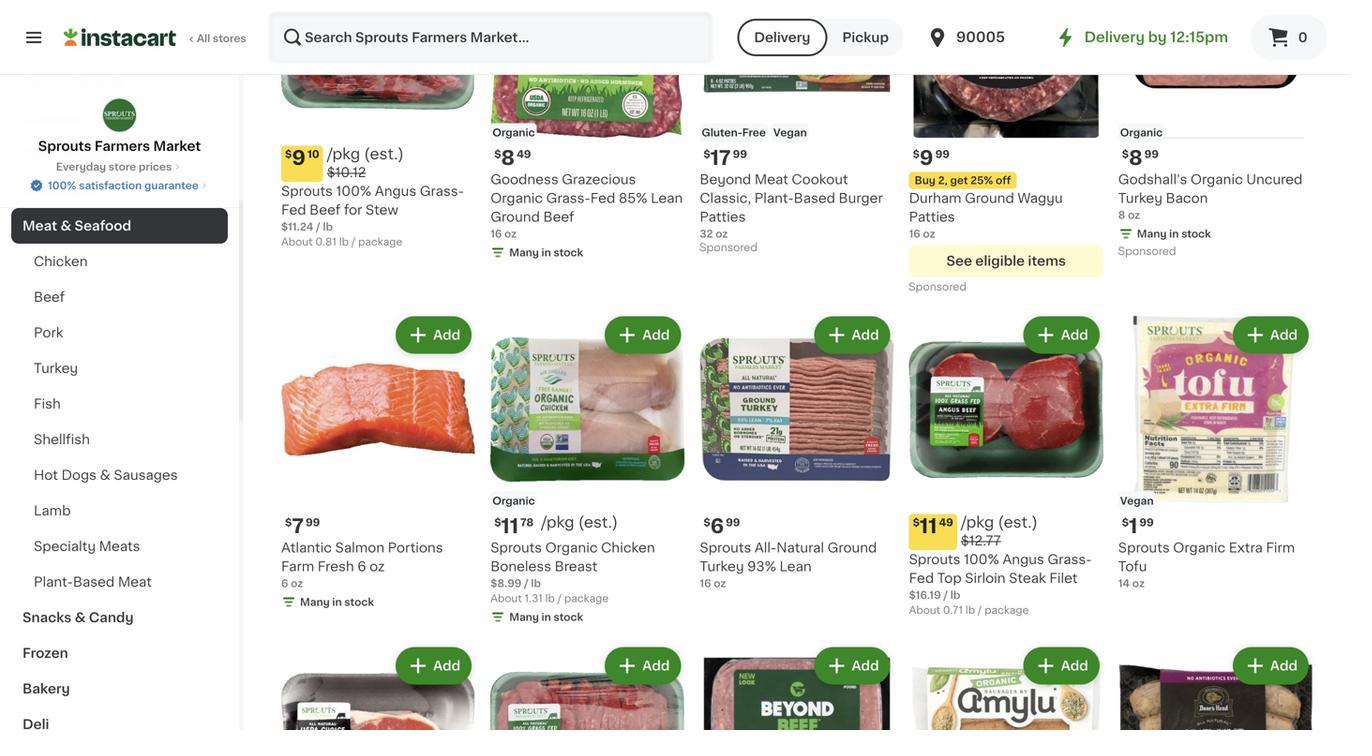 Task type: locate. For each thing, give the bounding box(es) containing it.
seafood
[[75, 219, 131, 233]]

package down steak
[[985, 605, 1029, 616]]

1 11 from the left
[[501, 517, 519, 536]]

100% inside $ 11 49 /pkg (est.) $12.77 sprouts 100% angus grass- fed top sirloin steak filet $16.19 / lb about 0.71 lb / package
[[964, 553, 999, 566]]

99 inside $ 17 99
[[733, 149, 747, 159]]

portions
[[388, 542, 443, 555]]

lean down natural
[[780, 560, 812, 573]]

$ 7 99
[[285, 517, 320, 536]]

ground inside goodness grazecious organic grass-fed 85% lean ground beef 16 oz
[[491, 210, 540, 224]]

specialty
[[34, 540, 96, 553]]

$ inside $ 9 10 /pkg (est.) $10.12 sprouts 100% angus grass- fed beef for stew $11.24 / lb about 0.81 lb / package
[[285, 149, 292, 159]]

buy
[[915, 175, 936, 186]]

16 down 'durham'
[[909, 229, 921, 239]]

sprouts all-natural ground turkey 93% lean 16 oz
[[700, 542, 877, 589]]

1 vertical spatial chicken
[[601, 542, 655, 555]]

0 horizontal spatial angus
[[375, 185, 417, 198]]

ground down 25%
[[965, 192, 1014, 205]]

lean for 93%
[[780, 560, 812, 573]]

$ inside $ 9 99
[[913, 149, 920, 159]]

1 horizontal spatial grass-
[[546, 192, 590, 205]]

patties inside durham ground wagyu patties 16 oz
[[909, 210, 955, 224]]

lean inside goodness grazecious organic grass-fed 85% lean ground beef 16 oz
[[651, 192, 683, 205]]

14
[[1118, 579, 1130, 589]]

1 horizontal spatial 100%
[[336, 185, 372, 198]]

$ left 78
[[494, 518, 501, 528]]

$ inside $ 17 99
[[704, 149, 710, 159]]

fed up $16.19
[[909, 572, 934, 585]]

2 horizontal spatial 6
[[710, 517, 724, 536]]

about inside $ 9 10 /pkg (est.) $10.12 sprouts 100% angus grass- fed beef for stew $11.24 / lb about 0.81 lb / package
[[281, 237, 313, 247]]

49 up the goodness
[[517, 149, 531, 159]]

$ up buy
[[913, 149, 920, 159]]

1 horizontal spatial plant-
[[755, 192, 794, 205]]

9 inside $ 9 10 /pkg (est.) $10.12 sprouts 100% angus grass- fed beef for stew $11.24 / lb about 0.81 lb / package
[[292, 148, 306, 168]]

1 9 from the left
[[292, 148, 306, 168]]

100% inside $ 9 10 /pkg (est.) $10.12 sprouts 100% angus grass- fed beef for stew $11.24 / lb about 0.81 lb / package
[[336, 185, 372, 198]]

stock down bacon
[[1181, 229, 1211, 239]]

$ inside '$ 7 99'
[[285, 518, 292, 528]]

about inside sprouts organic chicken boneless breast $8.99 / lb about 1.31 lb / package
[[491, 594, 522, 604]]

16 down the $ 6 99
[[700, 579, 711, 589]]

1 horizontal spatial 49
[[939, 518, 953, 528]]

2 vertical spatial ground
[[828, 542, 877, 555]]

fish link
[[11, 386, 228, 422]]

2 horizontal spatial ground
[[965, 192, 1014, 205]]

stock
[[1181, 229, 1211, 239], [554, 247, 583, 258], [344, 597, 374, 608], [554, 612, 583, 623]]

godshall's organic uncured turkey bacon 8 oz
[[1118, 173, 1303, 220]]

dogs
[[61, 469, 97, 482]]

1 horizontal spatial beef
[[310, 203, 341, 216]]

stock down atlantic salmon portions farm fresh 6 oz 6 oz
[[344, 597, 374, 608]]

delivery left by
[[1084, 30, 1145, 44]]

/pkg right 78
[[541, 515, 574, 530]]

0 vertical spatial based
[[794, 192, 835, 205]]

2 horizontal spatial package
[[985, 605, 1029, 616]]

snacks & candy link
[[11, 600, 228, 636]]

beef down the goodness
[[543, 210, 574, 224]]

1 vertical spatial ground
[[491, 210, 540, 224]]

patties down classic, on the right top of page
[[700, 210, 746, 224]]

sponsored badge image down bacon
[[1118, 246, 1175, 257]]

off
[[996, 175, 1011, 186]]

/
[[316, 222, 320, 232], [351, 237, 356, 247], [524, 579, 529, 589], [944, 590, 948, 601], [557, 594, 562, 604], [978, 605, 982, 616]]

many in stock down fresh
[[300, 597, 374, 608]]

2 horizontal spatial 8
[[1129, 148, 1143, 168]]

angus inside $ 9 10 /pkg (est.) $10.12 sprouts 100% angus grass- fed beef for stew $11.24 / lb about 0.81 lb / package
[[375, 185, 417, 198]]

items
[[1028, 254, 1066, 268]]

1 horizontal spatial sponsored badge image
[[909, 282, 966, 293]]

/pkg
[[327, 147, 360, 162], [541, 515, 574, 530], [961, 515, 994, 530]]

0 horizontal spatial plant-
[[34, 576, 73, 589]]

everyday store prices
[[56, 162, 172, 172]]

(est.) for 9
[[364, 147, 404, 162]]

sprouts inside sprouts organic extra firm tofu 14 oz
[[1118, 542, 1170, 555]]

sprouts up the $11.24
[[281, 185, 333, 198]]

stock for bacon
[[1181, 229, 1211, 239]]

1 horizontal spatial turkey
[[700, 560, 744, 573]]

25%
[[971, 175, 993, 186]]

sponsored badge image down see
[[909, 282, 966, 293]]

0 horizontal spatial (est.)
[[364, 147, 404, 162]]

1 patties from the left
[[700, 210, 746, 224]]

organic up bacon
[[1191, 173, 1243, 186]]

16 down the goodness
[[491, 229, 502, 239]]

100% up for
[[336, 185, 372, 198]]

delivery
[[1084, 30, 1145, 44], [754, 31, 811, 44]]

lb
[[323, 222, 333, 232], [339, 237, 349, 247], [531, 579, 541, 589], [950, 590, 960, 601], [545, 594, 555, 604], [966, 605, 975, 616]]

0 horizontal spatial 9
[[292, 148, 306, 168]]

1 horizontal spatial based
[[794, 192, 835, 205]]

0 vertical spatial angus
[[375, 185, 417, 198]]

6 up sprouts all-natural ground turkey 93% lean 16 oz
[[710, 517, 724, 536]]

$ for $ 7 99
[[285, 518, 292, 528]]

turkey
[[1118, 192, 1163, 205], [34, 362, 78, 375], [700, 560, 744, 573]]

11
[[501, 517, 519, 536], [920, 517, 937, 536]]

organic up $ 8 49
[[492, 127, 535, 138]]

99 up the godshall's
[[1145, 149, 1159, 159]]

0 horizontal spatial chicken
[[34, 255, 88, 268]]

0.81
[[315, 237, 337, 247]]

99 inside $ 1 99
[[1140, 518, 1154, 528]]

& inside dairy & eggs link
[[62, 148, 73, 161]]

in for farm
[[332, 597, 342, 608]]

$ inside $ 11 78 /pkg (est.)
[[494, 518, 501, 528]]

oz down the $ 6 99
[[714, 579, 726, 589]]

organic inside sprouts organic extra firm tofu 14 oz
[[1173, 542, 1226, 555]]

$ 6 99
[[704, 517, 740, 536]]

$ up sprouts all-natural ground turkey 93% lean 16 oz
[[704, 518, 710, 528]]

plant-based meat
[[34, 576, 152, 589]]

1 horizontal spatial package
[[564, 594, 609, 604]]

all
[[197, 33, 210, 44]]

lean right 85% at the left of the page
[[651, 192, 683, 205]]

0 vertical spatial 49
[[517, 149, 531, 159]]

many down farm
[[300, 597, 330, 608]]

steak
[[1009, 572, 1046, 585]]

natural
[[777, 542, 824, 555]]

about down the $11.24
[[281, 237, 313, 247]]

2 horizontal spatial /pkg
[[961, 515, 994, 530]]

99 inside '$ 7 99'
[[306, 518, 320, 528]]

$ 8 99
[[1122, 148, 1159, 168]]

Search field
[[270, 13, 711, 62]]

2 horizontal spatial meat
[[755, 173, 788, 186]]

0 horizontal spatial fed
[[281, 203, 306, 216]]

angus up steak
[[1003, 553, 1044, 566]]

beef up 'pork' at the top left of page
[[34, 291, 65, 304]]

$ inside the $ 6 99
[[704, 518, 710, 528]]

1 horizontal spatial 6
[[357, 560, 366, 573]]

0 horizontal spatial 11
[[501, 517, 519, 536]]

11 left 78
[[501, 517, 519, 536]]

meat & seafood
[[23, 219, 131, 233]]

$ left 10
[[285, 149, 292, 159]]

0 horizontal spatial turkey
[[34, 362, 78, 375]]

2 horizontal spatial fed
[[909, 572, 934, 585]]

lb up 1.31
[[531, 579, 541, 589]]

0 horizontal spatial 49
[[517, 149, 531, 159]]

$ for $ 8 49
[[494, 149, 501, 159]]

0 horizontal spatial package
[[358, 237, 403, 247]]

16 inside goodness grazecious organic grass-fed 85% lean ground beef 16 oz
[[491, 229, 502, 239]]

hot dogs & sausages
[[34, 469, 178, 482]]

fed inside $ 11 49 /pkg (est.) $12.77 sprouts 100% angus grass- fed top sirloin steak filet $16.19 / lb about 0.71 lb / package
[[909, 572, 934, 585]]

None search field
[[268, 11, 713, 64]]

0 vertical spatial plant-
[[755, 192, 794, 205]]

many for grass-
[[509, 247, 539, 258]]

turkey left 93%
[[700, 560, 744, 573]]

grass- inside $ 9 10 /pkg (est.) $10.12 sprouts 100% angus grass- fed beef for stew $11.24 / lb about 0.81 lb / package
[[420, 185, 464, 198]]

organic
[[492, 127, 535, 138], [1120, 127, 1163, 138], [1191, 173, 1243, 186], [491, 192, 543, 205], [492, 496, 535, 506], [545, 542, 598, 555], [1173, 542, 1226, 555]]

$ down gluten-
[[704, 149, 710, 159]]

1 horizontal spatial fed
[[590, 192, 615, 205]]

beyond meat cookout classic, plant-based burger patties 32 oz
[[700, 173, 883, 239]]

1.31
[[525, 594, 543, 604]]

/pkg for 11
[[961, 515, 994, 530]]

1 vertical spatial vegan
[[1120, 496, 1154, 506]]

1 horizontal spatial angus
[[1003, 553, 1044, 566]]

sprouts for sprouts organic chicken boneless breast $8.99 / lb about 1.31 lb / package
[[491, 542, 542, 555]]

sprouts farmers market link
[[38, 98, 201, 156]]

& down beverages
[[60, 219, 71, 233]]

(est.) up "breast"
[[578, 515, 618, 530]]

package down stew at left top
[[358, 237, 403, 247]]

oz right 32
[[716, 229, 728, 239]]

burger
[[839, 192, 883, 205]]

vegan right free
[[773, 127, 807, 138]]

$11.49 per package (estimated) original price: $12.77 element
[[909, 514, 1103, 550]]

$ inside $ 11 49 /pkg (est.) $12.77 sprouts 100% angus grass- fed top sirloin steak filet $16.19 / lb about 0.71 lb / package
[[913, 518, 920, 528]]

1 vertical spatial based
[[73, 576, 115, 589]]

prices
[[139, 162, 172, 172]]

about
[[281, 237, 313, 247], [491, 594, 522, 604], [909, 605, 941, 616]]

instacart logo image
[[64, 26, 176, 49]]

chicken inside sprouts organic chicken boneless breast $8.99 / lb about 1.31 lb / package
[[601, 542, 655, 555]]

0 horizontal spatial 100%
[[48, 180, 76, 191]]

oz inside durham ground wagyu patties 16 oz
[[923, 229, 935, 239]]

0 horizontal spatial 8
[[501, 148, 515, 168]]

in down goodness grazecious organic grass-fed 85% lean ground beef 16 oz
[[542, 247, 551, 258]]

produce link
[[11, 101, 228, 137]]

frozen
[[23, 647, 68, 660]]

2 9 from the left
[[920, 148, 933, 168]]

1 horizontal spatial patties
[[909, 210, 955, 224]]

0 horizontal spatial /pkg
[[327, 147, 360, 162]]

11 inside $ 11 49 /pkg (est.) $12.77 sprouts 100% angus grass- fed top sirloin steak filet $16.19 / lb about 0.71 lb / package
[[920, 517, 937, 536]]

in
[[1169, 229, 1179, 239], [542, 247, 551, 258], [332, 597, 342, 608], [542, 612, 551, 623]]

vegan up $ 1 99
[[1120, 496, 1154, 506]]

0 vertical spatial package
[[358, 237, 403, 247]]

1 horizontal spatial (est.)
[[578, 515, 618, 530]]

1 vertical spatial meat
[[23, 219, 57, 233]]

get
[[950, 175, 968, 186]]

chicken down $11.78 per package (estimated) element
[[601, 542, 655, 555]]

2 horizontal spatial (est.)
[[998, 515, 1038, 530]]

grass- down '$9.10 per package (estimated) original price: $10.12' "element"
[[420, 185, 464, 198]]

organic up $ 8 99
[[1120, 127, 1163, 138]]

0 horizontal spatial ground
[[491, 210, 540, 224]]

fed down the grazecious
[[590, 192, 615, 205]]

/pkg inside $ 11 49 /pkg (est.) $12.77 sprouts 100% angus grass- fed top sirloin steak filet $16.19 / lb about 0.71 lb / package
[[961, 515, 994, 530]]

in down 1.31
[[542, 612, 551, 623]]

ground
[[965, 192, 1014, 205], [491, 210, 540, 224], [828, 542, 877, 555]]

9 up buy
[[920, 148, 933, 168]]

1 horizontal spatial 8
[[1118, 210, 1125, 220]]

16 inside durham ground wagyu patties 16 oz
[[909, 229, 921, 239]]

1 horizontal spatial chicken
[[601, 542, 655, 555]]

about down $8.99
[[491, 594, 522, 604]]

2 horizontal spatial sponsored badge image
[[1118, 246, 1175, 257]]

1 vertical spatial package
[[564, 594, 609, 604]]

lamb link
[[11, 493, 228, 529]]

2 vertical spatial package
[[985, 605, 1029, 616]]

based
[[794, 192, 835, 205], [73, 576, 115, 589]]

candy
[[89, 611, 134, 624]]

0 horizontal spatial lean
[[651, 192, 683, 205]]

many in stock
[[1137, 229, 1211, 239], [509, 247, 583, 258], [300, 597, 374, 608], [509, 612, 583, 623]]

delivery inside button
[[754, 31, 811, 44]]

2 horizontal spatial 100%
[[964, 553, 999, 566]]

sponsored badge image for 17
[[700, 243, 757, 254]]

1 horizontal spatial delivery
[[1084, 30, 1145, 44]]

&
[[62, 148, 73, 161], [60, 219, 71, 233], [100, 469, 110, 482], [75, 611, 86, 624]]

(est.) inside $ 9 10 /pkg (est.) $10.12 sprouts 100% angus grass- fed beef for stew $11.24 / lb about 0.81 lb / package
[[364, 147, 404, 162]]

2 horizontal spatial beef
[[543, 210, 574, 224]]

eligible
[[975, 254, 1025, 268]]

0 horizontal spatial grass-
[[420, 185, 464, 198]]

2 horizontal spatial 16
[[909, 229, 921, 239]]

oz inside sprouts organic extra firm tofu 14 oz
[[1132, 579, 1145, 589]]

sprouts
[[23, 77, 76, 90], [38, 140, 91, 153], [281, 185, 333, 198], [700, 542, 751, 555], [491, 542, 542, 555], [1118, 542, 1170, 555], [909, 553, 961, 566]]

0 horizontal spatial vegan
[[773, 127, 807, 138]]

snacks
[[23, 611, 72, 624]]

oz down 'durham'
[[923, 229, 935, 239]]

based down cookout
[[794, 192, 835, 205]]

99 inside the $ 6 99
[[726, 518, 740, 528]]

for
[[344, 203, 362, 216]]

0 vertical spatial lean
[[651, 192, 683, 205]]

0 horizontal spatial based
[[73, 576, 115, 589]]

lb right 1.31
[[545, 594, 555, 604]]

(est.) up $10.12
[[364, 147, 404, 162]]

angus inside $ 11 49 /pkg (est.) $12.77 sprouts 100% angus grass- fed top sirloin steak filet $16.19 / lb about 0.71 lb / package
[[1003, 553, 1044, 566]]

0 vertical spatial turkey
[[1118, 192, 1163, 205]]

bakery
[[23, 683, 70, 696]]

sprouts inside sprouts all-natural ground turkey 93% lean 16 oz
[[700, 542, 751, 555]]

2,
[[938, 175, 948, 186]]

sprouts down the $ 6 99
[[700, 542, 751, 555]]

many in stock down bacon
[[1137, 229, 1211, 239]]

pork
[[34, 326, 63, 339]]

about inside $ 11 49 /pkg (est.) $12.77 sprouts 100% angus grass- fed top sirloin steak filet $16.19 / lb about 0.71 lb / package
[[909, 605, 941, 616]]

fed inside $ 9 10 /pkg (est.) $10.12 sprouts 100% angus grass- fed beef for stew $11.24 / lb about 0.81 lb / package
[[281, 203, 306, 216]]

99 right 17
[[733, 149, 747, 159]]

delivery left pickup
[[754, 31, 811, 44]]

0 horizontal spatial about
[[281, 237, 313, 247]]

goodness grazecious organic grass-fed 85% lean ground beef 16 oz
[[491, 173, 683, 239]]

product group
[[700, 0, 894, 258], [909, 0, 1103, 298], [1118, 0, 1313, 262], [281, 313, 476, 614], [491, 313, 685, 629], [700, 313, 894, 591], [909, 313, 1103, 618], [1118, 313, 1313, 591], [281, 644, 476, 730], [491, 644, 685, 730], [700, 644, 894, 730], [909, 644, 1103, 730], [1118, 644, 1313, 730]]

100% satisfaction guarantee
[[48, 180, 199, 191]]

49 for 11
[[939, 518, 953, 528]]

& for eggs
[[62, 148, 73, 161]]

stock for fed
[[554, 247, 583, 258]]

based down specialty meats on the left bottom
[[73, 576, 115, 589]]

2 horizontal spatial about
[[909, 605, 941, 616]]

$ up the godshall's
[[1122, 149, 1129, 159]]

0 vertical spatial meat
[[755, 173, 788, 186]]

delivery button
[[737, 19, 827, 56]]

0 horizontal spatial sponsored badge image
[[700, 243, 757, 254]]

$
[[285, 149, 292, 159], [704, 149, 710, 159], [494, 149, 501, 159], [913, 149, 920, 159], [1122, 149, 1129, 159], [285, 518, 292, 528], [704, 518, 710, 528], [494, 518, 501, 528], [913, 518, 920, 528], [1122, 518, 1129, 528]]

product group containing 6
[[700, 313, 894, 591]]

many for farm
[[300, 597, 330, 608]]

16 inside sprouts all-natural ground turkey 93% lean 16 oz
[[700, 579, 711, 589]]

ground inside sprouts all-natural ground turkey 93% lean 16 oz
[[828, 542, 877, 555]]

sprouts up the everyday
[[38, 140, 91, 153]]

beverages
[[23, 184, 94, 197]]

sponsored badge image
[[700, 243, 757, 254], [1118, 246, 1175, 257], [909, 282, 966, 293]]

99 up 2,
[[935, 149, 950, 159]]

49 inside $ 8 49
[[517, 149, 531, 159]]

& left candy
[[75, 611, 86, 624]]

11 inside $ 11 78 /pkg (est.)
[[501, 517, 519, 536]]

11 left $12.77
[[920, 517, 937, 536]]

stew
[[366, 203, 398, 216]]

$ up the goodness
[[494, 149, 501, 159]]

oz inside "beyond meat cookout classic, plant-based burger patties 32 oz"
[[716, 229, 728, 239]]

(est.) up $12.77
[[998, 515, 1038, 530]]

2 vertical spatial about
[[909, 605, 941, 616]]

sprouts up produce in the top left of the page
[[23, 77, 76, 90]]

package inside $ 11 49 /pkg (est.) $12.77 sprouts 100% angus grass- fed top sirloin steak filet $16.19 / lb about 0.71 lb / package
[[985, 605, 1029, 616]]

/ right 0.71
[[978, 605, 982, 616]]

sprouts for sprouts all-natural ground turkey 93% lean 16 oz
[[700, 542, 751, 555]]

0 vertical spatial about
[[281, 237, 313, 247]]

everyday
[[56, 162, 106, 172]]

1 vertical spatial turkey
[[34, 362, 78, 375]]

2 11 from the left
[[920, 517, 937, 536]]

1 horizontal spatial 11
[[920, 517, 937, 536]]

1 horizontal spatial ground
[[828, 542, 877, 555]]

(est.) inside $ 11 49 /pkg (est.) $12.77 sprouts 100% angus grass- fed top sirloin steak filet $16.19 / lb about 0.71 lb / package
[[998, 515, 1038, 530]]

100% down $12.77
[[964, 553, 999, 566]]

godshall's
[[1118, 173, 1187, 186]]

99 for 1
[[1140, 518, 1154, 528]]

2 horizontal spatial grass-
[[1048, 553, 1092, 566]]

99 for 9
[[935, 149, 950, 159]]

$8.99
[[491, 579, 522, 589]]

2 vertical spatial 6
[[281, 579, 288, 589]]

16
[[491, 229, 502, 239], [909, 229, 921, 239], [700, 579, 711, 589]]

1 vertical spatial angus
[[1003, 553, 1044, 566]]

shellfish link
[[11, 422, 228, 458]]

$ up atlantic
[[285, 518, 292, 528]]

1 vertical spatial about
[[491, 594, 522, 604]]

99 right '1'
[[1140, 518, 1154, 528]]

beef
[[310, 203, 341, 216], [543, 210, 574, 224], [34, 291, 65, 304]]

sprouts for sprouts organic extra firm tofu 14 oz
[[1118, 542, 1170, 555]]

99 inside $ 9 99
[[935, 149, 950, 159]]

meat down beverages
[[23, 219, 57, 233]]

$ inside $ 8 49
[[494, 149, 501, 159]]

ground down the goodness
[[491, 210, 540, 224]]

2 horizontal spatial turkey
[[1118, 192, 1163, 205]]

lean for 85%
[[651, 192, 683, 205]]

$ up tofu
[[1122, 518, 1129, 528]]

& inside meat & seafood link
[[60, 219, 71, 233]]

$ 17 99
[[704, 148, 747, 168]]

oz down farm
[[291, 579, 303, 589]]

0 vertical spatial ground
[[965, 192, 1014, 205]]

sprouts up tofu
[[1118, 542, 1170, 555]]

6 down farm
[[281, 579, 288, 589]]

49 for 8
[[517, 149, 531, 159]]

grass- inside $ 11 49 /pkg (est.) $12.77 sprouts 100% angus grass- fed top sirloin steak filet $16.19 / lb about 0.71 lb / package
[[1048, 553, 1092, 566]]

$ inside $ 1 99
[[1122, 518, 1129, 528]]

1 vertical spatial 49
[[939, 518, 953, 528]]

1 horizontal spatial /pkg
[[541, 515, 574, 530]]

& right dogs
[[100, 469, 110, 482]]

oz inside godshall's organic uncured turkey bacon 8 oz
[[1128, 210, 1140, 220]]

sprouts for sprouts farmers market
[[38, 140, 91, 153]]

9 left 10
[[292, 148, 306, 168]]

$ for $ 9 10 /pkg (est.) $10.12 sprouts 100% angus grass- fed beef for stew $11.24 / lb about 0.81 lb / package
[[285, 149, 292, 159]]

sprouts inside sprouts organic chicken boneless breast $8.99 / lb about 1.31 lb / package
[[491, 542, 542, 555]]

lean inside sprouts all-natural ground turkey 93% lean 16 oz
[[780, 560, 812, 573]]

plant- up the snacks
[[34, 576, 73, 589]]

patties down 'durham'
[[909, 210, 955, 224]]

sprouts organic extra firm tofu 14 oz
[[1118, 542, 1295, 589]]

package
[[358, 237, 403, 247], [564, 594, 609, 604], [985, 605, 1029, 616]]

angus for 9
[[375, 185, 417, 198]]

& inside hot dogs & sausages link
[[100, 469, 110, 482]]

0 horizontal spatial delivery
[[754, 31, 811, 44]]

organic up 78
[[492, 496, 535, 506]]

chicken down meat & seafood
[[34, 255, 88, 268]]

grass- for 11
[[1048, 553, 1092, 566]]

sprouts up boneless
[[491, 542, 542, 555]]

0 horizontal spatial 6
[[281, 579, 288, 589]]

stock down goodness grazecious organic grass-fed 85% lean ground beef 16 oz
[[554, 247, 583, 258]]

1 vertical spatial lean
[[780, 560, 812, 573]]

& inside snacks & candy link
[[75, 611, 86, 624]]

1 horizontal spatial 9
[[920, 148, 933, 168]]

breast
[[555, 560, 598, 573]]

$ for $ 9 99
[[913, 149, 920, 159]]

lean
[[651, 192, 683, 205], [780, 560, 812, 573]]

2 patties from the left
[[909, 210, 955, 224]]

49 inside $ 11 49 /pkg (est.) $12.77 sprouts 100% angus grass- fed top sirloin steak filet $16.19 / lb about 0.71 lb / package
[[939, 518, 953, 528]]

99 inside $ 8 99
[[1145, 149, 1159, 159]]

sausages
[[114, 469, 178, 482]]

17
[[710, 148, 731, 168]]

package inside sprouts organic chicken boneless breast $8.99 / lb about 1.31 lb / package
[[564, 594, 609, 604]]

8 down the godshall's
[[1118, 210, 1125, 220]]

pickup
[[842, 31, 889, 44]]

oz down the godshall's
[[1128, 210, 1140, 220]]

organic up "breast"
[[545, 542, 598, 555]]

0 horizontal spatial 16
[[491, 229, 502, 239]]

grass- inside goodness grazecious organic grass-fed 85% lean ground beef 16 oz
[[546, 192, 590, 205]]

/pkg inside $ 9 10 /pkg (est.) $10.12 sprouts 100% angus grass- fed beef for stew $11.24 / lb about 0.81 lb / package
[[327, 147, 360, 162]]

based inside "beyond meat cookout classic, plant-based burger patties 32 oz"
[[794, 192, 835, 205]]

$ for $ 8 99
[[1122, 149, 1129, 159]]

0 horizontal spatial patties
[[700, 210, 746, 224]]

1 horizontal spatial lean
[[780, 560, 812, 573]]

$9.10 per package (estimated) original price: $10.12 element
[[281, 146, 476, 182]]

$10.12
[[327, 166, 366, 179]]

11 for $ 11 78 /pkg (est.)
[[501, 517, 519, 536]]

2 vertical spatial turkey
[[700, 560, 744, 573]]

1 horizontal spatial 16
[[700, 579, 711, 589]]

1 horizontal spatial meat
[[118, 576, 152, 589]]

6 down salmon
[[357, 560, 366, 573]]

1 horizontal spatial about
[[491, 594, 522, 604]]

100% down the everyday
[[48, 180, 76, 191]]

$ inside $ 8 99
[[1122, 149, 1129, 159]]

snacks & candy
[[23, 611, 134, 624]]

everyday store prices link
[[56, 159, 183, 174]]

delivery for delivery
[[754, 31, 811, 44]]

49
[[517, 149, 531, 159], [939, 518, 953, 528]]



Task type: vqa. For each thing, say whether or not it's contained in the screenshot.
the leftmost Fed
yes



Task type: describe. For each thing, give the bounding box(es) containing it.
/pkg for 9
[[327, 147, 360, 162]]

see eligible items
[[947, 254, 1066, 268]]

$ for $ 17 99
[[704, 149, 710, 159]]

bacon
[[1166, 192, 1208, 205]]

2 vertical spatial meat
[[118, 576, 152, 589]]

lb up 0.71
[[950, 590, 960, 601]]

10
[[308, 149, 319, 159]]

beyond
[[700, 173, 751, 186]]

fresh
[[318, 560, 354, 573]]

see
[[947, 254, 972, 268]]

0 horizontal spatial meat
[[23, 219, 57, 233]]

1 horizontal spatial vegan
[[1120, 496, 1154, 506]]

0 horizontal spatial beef
[[34, 291, 65, 304]]

see eligible items button
[[909, 245, 1103, 277]]

/ up 0.71
[[944, 590, 948, 601]]

sprouts farmers market logo image
[[102, 98, 137, 133]]

specialty meats
[[34, 540, 140, 553]]

$11.78 per package (estimated) element
[[491, 514, 685, 539]]

chicken link
[[11, 244, 228, 279]]

satisfaction
[[79, 180, 142, 191]]

& for seafood
[[60, 219, 71, 233]]

stock down sprouts organic chicken boneless breast $8.99 / lb about 1.31 lb / package
[[554, 612, 583, 623]]

100% for 9
[[336, 185, 372, 198]]

7
[[292, 517, 304, 536]]

frozen link
[[11, 636, 228, 671]]

turkey inside godshall's organic uncured turkey bacon 8 oz
[[1118, 192, 1163, 205]]

many in stock for turkey
[[1137, 229, 1211, 239]]

sprouts for sprouts brands
[[23, 77, 76, 90]]

9 for $ 9 10 /pkg (est.) $10.12 sprouts 100% angus grass- fed beef for stew $11.24 / lb about 0.81 lb / package
[[292, 148, 306, 168]]

99 for 7
[[306, 518, 320, 528]]

fed for 11
[[909, 572, 934, 585]]

tofu
[[1118, 560, 1147, 573]]

many down 1.31
[[509, 612, 539, 623]]

free
[[742, 127, 766, 138]]

fed inside goodness grazecious organic grass-fed 85% lean ground beef 16 oz
[[590, 192, 615, 205]]

beverages link
[[11, 173, 228, 208]]

meats
[[99, 540, 140, 553]]

farm
[[281, 560, 314, 573]]

$ for $ 11 78 /pkg (est.)
[[494, 518, 501, 528]]

100% inside button
[[48, 180, 76, 191]]

beef inside $ 9 10 /pkg (est.) $10.12 sprouts 100% angus grass- fed beef for stew $11.24 / lb about 0.81 lb / package
[[310, 203, 341, 216]]

$ 9 10 /pkg (est.) $10.12 sprouts 100% angus grass- fed beef for stew $11.24 / lb about 0.81 lb / package
[[281, 147, 464, 247]]

1 vertical spatial plant-
[[34, 576, 73, 589]]

product group containing 8
[[1118, 0, 1313, 262]]

sprouts organic chicken boneless breast $8.99 / lb about 1.31 lb / package
[[491, 542, 655, 604]]

grass- for 9
[[420, 185, 464, 198]]

farmers
[[95, 140, 150, 153]]

lb up 0.81
[[323, 222, 333, 232]]

(est.) inside $ 11 78 /pkg (est.)
[[578, 515, 618, 530]]

/ up 1.31
[[524, 579, 529, 589]]

99 for 17
[[733, 149, 747, 159]]

many in stock down 1.31
[[509, 612, 583, 623]]

$ for $ 11 49 /pkg (est.) $12.77 sprouts 100% angus grass- fed top sirloin steak filet $16.19 / lb about 0.71 lb / package
[[913, 518, 920, 528]]

package inside $ 9 10 /pkg (est.) $10.12 sprouts 100% angus grass- fed beef for stew $11.24 / lb about 0.81 lb / package
[[358, 237, 403, 247]]

by
[[1148, 30, 1167, 44]]

produce
[[23, 113, 80, 126]]

$ for $ 1 99
[[1122, 518, 1129, 528]]

in for grass-
[[542, 247, 551, 258]]

lb right 0.71
[[966, 605, 975, 616]]

sprouts inside $ 9 10 /pkg (est.) $10.12 sprouts 100% angus grass- fed beef for stew $11.24 / lb about 0.81 lb / package
[[281, 185, 333, 198]]

78
[[520, 518, 534, 528]]

dairy & eggs
[[23, 148, 110, 161]]

sprouts brands link
[[11, 66, 228, 101]]

specialty meats link
[[11, 529, 228, 564]]

ground inside durham ground wagyu patties 16 oz
[[965, 192, 1014, 205]]

all stores
[[197, 33, 246, 44]]

pork link
[[11, 315, 228, 351]]

sprouts brands
[[23, 77, 127, 90]]

delivery for delivery by 12:15pm
[[1084, 30, 1145, 44]]

$ for $ 6 99
[[704, 518, 710, 528]]

many in stock for grass-
[[509, 247, 583, 258]]

product group containing 1
[[1118, 313, 1313, 591]]

99 for 6
[[726, 518, 740, 528]]

$11.24
[[281, 222, 314, 232]]

fish
[[34, 398, 61, 411]]

product group containing 17
[[700, 0, 894, 258]]

all stores link
[[64, 11, 248, 64]]

many for turkey
[[1137, 229, 1167, 239]]

0 vertical spatial 6
[[710, 517, 724, 536]]

oz down salmon
[[370, 560, 385, 573]]

& for candy
[[75, 611, 86, 624]]

grazecious
[[562, 173, 636, 186]]

9 for $ 9 99
[[920, 148, 933, 168]]

12:15pm
[[1170, 30, 1228, 44]]

durham ground wagyu patties 16 oz
[[909, 192, 1063, 239]]

meat inside "beyond meat cookout classic, plant-based burger patties 32 oz"
[[755, 173, 788, 186]]

$ 8 49
[[494, 148, 531, 168]]

uncured
[[1246, 173, 1303, 186]]

patties inside "beyond meat cookout classic, plant-based burger patties 32 oz"
[[700, 210, 746, 224]]

100% for 11
[[964, 553, 999, 566]]

hot
[[34, 469, 58, 482]]

$ 1 99
[[1122, 517, 1154, 536]]

product group containing 7
[[281, 313, 476, 614]]

extra
[[1229, 542, 1263, 555]]

pickup button
[[827, 19, 904, 56]]

buy 2, get 25% off
[[915, 175, 1011, 186]]

sprouts inside $ 11 49 /pkg (est.) $12.77 sprouts 100% angus grass- fed top sirloin steak filet $16.19 / lb about 0.71 lb / package
[[909, 553, 961, 566]]

sirloin
[[965, 572, 1006, 585]]

sponsored badge image for 8
[[1118, 246, 1175, 257]]

cookout
[[792, 173, 848, 186]]

90005 button
[[926, 11, 1039, 64]]

turkey inside sprouts all-natural ground turkey 93% lean 16 oz
[[700, 560, 744, 573]]

8 for godshall's organic uncured turkey bacon
[[1129, 148, 1143, 168]]

beef inside goodness grazecious organic grass-fed 85% lean ground beef 16 oz
[[543, 210, 574, 224]]

atlantic salmon portions farm fresh 6 oz 6 oz
[[281, 542, 443, 589]]

lamb
[[34, 504, 71, 518]]

oz inside goodness grazecious organic grass-fed 85% lean ground beef 16 oz
[[504, 229, 517, 239]]

hot dogs & sausages link
[[11, 458, 228, 493]]

1 vertical spatial 6
[[357, 560, 366, 573]]

plant-based meat link
[[11, 564, 228, 600]]

32
[[700, 229, 713, 239]]

angus for 11
[[1003, 553, 1044, 566]]

85%
[[619, 192, 647, 205]]

(est.) for 11
[[998, 515, 1038, 530]]

93%
[[747, 560, 776, 573]]

/pkg inside $ 11 78 /pkg (est.)
[[541, 515, 574, 530]]

100% satisfaction guarantee button
[[29, 174, 210, 193]]

service type group
[[737, 19, 904, 56]]

99 for 8
[[1145, 149, 1159, 159]]

meat & seafood link
[[11, 208, 228, 244]]

in for turkey
[[1169, 229, 1179, 239]]

8 inside godshall's organic uncured turkey bacon 8 oz
[[1118, 210, 1125, 220]]

fed for 9
[[281, 203, 306, 216]]

organic inside godshall's organic uncured turkey bacon 8 oz
[[1191, 173, 1243, 186]]

many in stock for farm
[[300, 597, 374, 608]]

11 for $ 11 49 /pkg (est.) $12.77 sprouts 100% angus grass- fed top sirloin steak filet $16.19 / lb about 0.71 lb / package
[[920, 517, 937, 536]]

$ 9 99
[[913, 148, 950, 168]]

stock for fresh
[[344, 597, 374, 608]]

sprouts farmers market
[[38, 140, 201, 153]]

/ right 1.31
[[557, 594, 562, 604]]

dairy & eggs link
[[11, 137, 228, 173]]

0
[[1298, 31, 1308, 44]]

0 vertical spatial chicken
[[34, 255, 88, 268]]

firm
[[1266, 542, 1295, 555]]

8 for goodness grazecious organic grass-fed 85% lean ground beef
[[501, 148, 515, 168]]

guarantee
[[144, 180, 199, 191]]

/ up 0.81
[[316, 222, 320, 232]]

organic inside sprouts organic chicken boneless breast $8.99 / lb about 1.31 lb / package
[[545, 542, 598, 555]]

plant- inside "beyond meat cookout classic, plant-based burger patties 32 oz"
[[755, 192, 794, 205]]

durham
[[909, 192, 962, 205]]

1
[[1129, 517, 1138, 536]]

lb right 0.81
[[339, 237, 349, 247]]

filet
[[1049, 572, 1078, 585]]

product group containing 9
[[909, 0, 1103, 298]]

boneless
[[491, 560, 551, 573]]

bakery link
[[11, 671, 228, 707]]

/ right 0.81
[[351, 237, 356, 247]]

0 vertical spatial vegan
[[773, 127, 807, 138]]

organic inside goodness grazecious organic grass-fed 85% lean ground beef 16 oz
[[491, 192, 543, 205]]

oz inside sprouts all-natural ground turkey 93% lean 16 oz
[[714, 579, 726, 589]]

delivery by 12:15pm link
[[1054, 26, 1228, 49]]

goodness
[[491, 173, 559, 186]]



